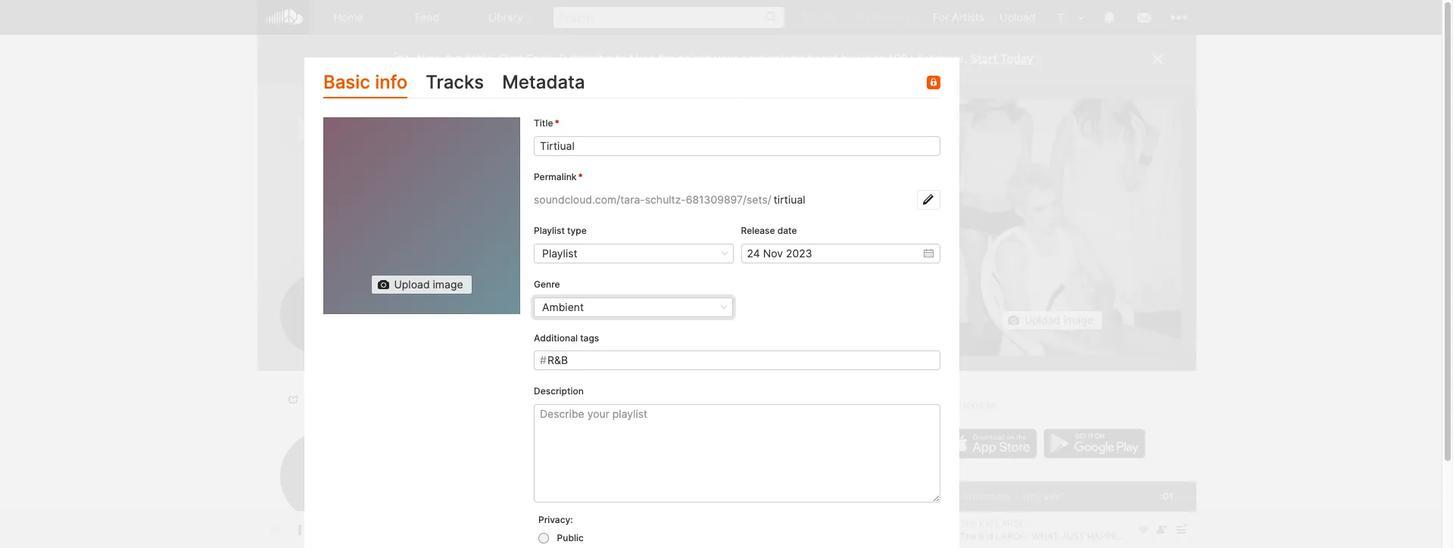 Task type: describe. For each thing, give the bounding box(es) containing it.
available:
[[444, 52, 496, 66]]

playlist
[[655, 393, 690, 406]]

0 vertical spatial upload
[[1000, 11, 1036, 23]]

0 horizontal spatial tara schultz's avatar element
[[280, 431, 371, 522]]

heard
[[808, 52, 838, 66]]

tirtiual tara schultz
[[334, 109, 405, 154]]

try next pro
[[856, 11, 918, 23]]

the kid laroi - what just happened element
[[394, 505, 416, 527]]

privacy:
[[539, 515, 573, 526]]

cookie manager imprint
[[947, 495, 1161, 519]]

blog
[[1069, 507, 1088, 519]]

mobile
[[964, 398, 997, 411]]

artist
[[987, 507, 1011, 519]]

-
[[608, 509, 613, 522]]

soundcloud.com/tara-schultz-681309897/sets/
[[534, 193, 772, 206]]

just
[[650, 509, 677, 522]]

release
[[741, 225, 775, 236]]

subscribe
[[559, 52, 613, 66]]

1 vertical spatial upload
[[394, 278, 430, 291]]

playlist for playlist
[[542, 247, 578, 260]]

try go+
[[800, 11, 840, 23]]

(us)
[[1028, 524, 1048, 535]]

playlist for playlist type
[[534, 225, 565, 236]]

public
[[557, 533, 584, 544]]

cookie manager link
[[1090, 495, 1161, 506]]

for artists
[[933, 11, 985, 23]]

100+
[[889, 52, 916, 66]]

title
[[534, 118, 553, 129]]

1 vertical spatial tara schultz link
[[280, 527, 342, 540]]

upload link
[[993, 0, 1044, 34]]

upload
[[768, 52, 804, 66]]

go mobile
[[947, 398, 997, 411]]

share button
[[281, 390, 341, 409]]

additional tags
[[534, 332, 599, 344]]

the kid laroi - what just happened link
[[533, 509, 737, 522]]

laroi
[[574, 509, 605, 522]]

basic info link
[[323, 68, 408, 99]]

track
[[307, 316, 337, 327]]

next
[[741, 52, 765, 66]]

fans.
[[526, 52, 556, 66]]

1 horizontal spatial tirtiual element
[[924, 98, 1181, 356]]

additional
[[534, 332, 578, 344]]

now
[[417, 52, 441, 66]]

privacy
[[980, 495, 1012, 506]]

1 horizontal spatial next
[[875, 11, 898, 23]]

policy
[[1054, 495, 1080, 506]]

schultz-
[[645, 193, 686, 206]]

get
[[694, 52, 711, 66]]

go
[[947, 398, 961, 411]]

tags
[[580, 332, 599, 344]]

by
[[842, 52, 855, 66]]

tara inside tirtiual tara schultz
[[334, 139, 360, 154]]

r&b
[[548, 354, 568, 367]]

for artists link
[[926, 0, 993, 34]]

0 horizontal spatial tirtiual element
[[323, 118, 520, 315]]

ambient
[[542, 300, 584, 313]]

permalink
[[534, 171, 577, 183]]

happened
[[680, 509, 737, 522]]

first
[[499, 52, 523, 66]]

feed link
[[388, 0, 467, 35]]

Description text field
[[534, 405, 941, 503]]

what
[[616, 509, 647, 522]]

upload image for leftmost tirtiual element's upload image button
[[394, 278, 463, 291]]

0 vertical spatial tara schultz link
[[334, 139, 405, 154]]

legal
[[947, 495, 970, 506]]

Release date text field
[[741, 244, 941, 263]]

home link
[[309, 0, 388, 35]]

schultz inside tirtiual tara schultz
[[363, 139, 405, 154]]

upload image for upload image button for tirtiual element to the right
[[1025, 314, 1094, 327]]

try next pro link
[[848, 0, 926, 34]]

1 to from the left
[[616, 52, 627, 66]]

go+
[[819, 11, 840, 23]]

1
[[314, 285, 330, 314]]



Task type: vqa. For each thing, say whether or not it's contained in the screenshot.
TARA SCHULTZ'S AVATAR Element to the bottom
yes



Task type: locate. For each thing, give the bounding box(es) containing it.
1 vertical spatial tara
[[280, 527, 302, 539]]

1 track
[[307, 285, 337, 327]]

1 vertical spatial image
[[1064, 314, 1094, 327]]

1 vertical spatial upload image
[[1025, 314, 1094, 327]]

pro
[[901, 11, 918, 23], [658, 52, 676, 66]]

to right up
[[875, 52, 886, 66]]

next
[[875, 11, 898, 23], [630, 52, 655, 66]]

cookie for policy
[[1021, 495, 1052, 506]]

1 try from the left
[[800, 11, 816, 23]]

cookie policy
[[1021, 495, 1080, 506]]

0 vertical spatial image
[[433, 278, 463, 291]]

2 to from the left
[[680, 52, 690, 66]]

legal link
[[947, 495, 970, 506]]

cookie for manager
[[1090, 495, 1120, 506]]

image
[[433, 278, 463, 291], [1064, 314, 1094, 327]]

try for try next pro
[[856, 11, 872, 23]]

artists
[[952, 11, 985, 23]]

the kid laroi - what just happened
[[533, 509, 737, 522]]

0 vertical spatial pro
[[901, 11, 918, 23]]

0 horizontal spatial pro
[[658, 52, 676, 66]]

type
[[567, 225, 587, 236]]

1 vertical spatial tara schultz's avatar element
[[280, 431, 371, 522]]

tirtiual
[[334, 109, 394, 131]]

resources
[[1013, 507, 1059, 519]]

2 cookie from the left
[[1090, 495, 1120, 506]]

english
[[994, 524, 1026, 535]]

imprint
[[947, 507, 977, 519]]

cookie policy link
[[1021, 495, 1080, 506]]

0 vertical spatial schultz
[[363, 139, 405, 154]]

2 vertical spatial upload
[[1025, 314, 1061, 327]]

0 vertical spatial playlist
[[534, 225, 565, 236]]

to left get
[[680, 52, 690, 66]]

playlist left type
[[534, 225, 565, 236]]

date
[[778, 225, 797, 236]]

cookie up resources
[[1021, 495, 1052, 506]]

playlist
[[534, 225, 565, 236], [542, 247, 578, 260]]

ambient button
[[534, 297, 733, 317]]

try for try go+
[[800, 11, 816, 23]]

1 vertical spatial schultz
[[305, 527, 342, 539]]

try right go+
[[856, 11, 872, 23]]

upload image button
[[372, 275, 472, 295], [1002, 311, 1103, 330]]

0 horizontal spatial to
[[616, 52, 627, 66]]

artist resources link
[[987, 507, 1059, 519]]

delete playlist
[[619, 393, 690, 406]]

blog link
[[1069, 507, 1088, 519]]

library link
[[467, 0, 546, 35]]

delete
[[619, 393, 652, 406]]

share
[[303, 393, 332, 406]]

0 vertical spatial tara schultz's avatar element
[[1051, 8, 1071, 27]]

tracks
[[426, 71, 484, 93]]

2 horizontal spatial to
[[875, 52, 886, 66]]

soundcloud.com/tara-
[[534, 193, 645, 206]]

tara schultz's avatar element right upload link
[[1051, 8, 1071, 27]]

upload
[[1000, 11, 1036, 23], [394, 278, 430, 291], [1025, 314, 1061, 327]]

metadata link
[[502, 68, 585, 99]]

1 horizontal spatial pro
[[901, 11, 918, 23]]

1 vertical spatial pro
[[658, 52, 676, 66]]

0 horizontal spatial tara
[[280, 527, 302, 539]]

0 vertical spatial upload image
[[394, 278, 463, 291]]

library
[[489, 11, 524, 23]]

1 horizontal spatial cookie
[[1090, 495, 1120, 506]]

for
[[933, 11, 949, 23]]

1 vertical spatial next
[[630, 52, 655, 66]]

tara schultz's avatar element up tara schultz
[[280, 431, 371, 522]]

tara schultz link
[[334, 139, 405, 154], [280, 527, 342, 540]]

0 horizontal spatial try
[[800, 11, 816, 23]]

schultz
[[363, 139, 405, 154], [305, 527, 342, 539]]

1 horizontal spatial image
[[1064, 314, 1094, 327]]

cookie inside cookie manager imprint
[[1090, 495, 1120, 506]]

metadata
[[502, 71, 585, 93]]

2 try from the left
[[856, 11, 872, 23]]

Search search field
[[553, 7, 785, 28]]

playlist button
[[534, 244, 734, 263]]

cookie up charts link
[[1090, 495, 1120, 506]]

tara schultz's avatar element
[[1051, 8, 1071, 27], [280, 431, 371, 522]]

None search field
[[546, 0, 792, 34]]

tracks link
[[426, 68, 484, 99]]

pro left get
[[658, 52, 676, 66]]

now available: first fans. subscribe to next pro to get your next upload heard by up to 100+ listeners. start today
[[417, 52, 1034, 66]]

release date
[[741, 225, 797, 236]]

cookie
[[1021, 495, 1052, 506], [1090, 495, 1120, 506]]

your
[[715, 52, 738, 66]]

upload image button for leftmost tirtiual element
[[372, 275, 472, 295]]

681309897/sets/
[[686, 193, 772, 206]]

0 horizontal spatial cookie
[[1021, 495, 1052, 506]]

1 horizontal spatial try
[[856, 11, 872, 23]]

1 vertical spatial playlist
[[542, 247, 578, 260]]

kid
[[555, 509, 571, 522]]

basic
[[323, 71, 370, 93]]

Permalink text field
[[772, 190, 917, 210]]

today
[[1001, 52, 1034, 66]]

1 horizontal spatial tara
[[334, 139, 360, 154]]

playlist inside playlist popup button
[[542, 247, 578, 260]]

0 horizontal spatial upload image
[[394, 278, 463, 291]]

charts
[[1098, 507, 1127, 519]]

next down search search field
[[630, 52, 655, 66]]

language:
[[947, 524, 992, 535]]

0 vertical spatial tara
[[334, 139, 360, 154]]

1 horizontal spatial tara schultz's avatar element
[[1051, 8, 1071, 27]]

1 vertical spatial upload image button
[[1002, 311, 1103, 330]]

info
[[375, 71, 408, 93]]

0 vertical spatial upload image button
[[372, 275, 472, 295]]

imprint link
[[947, 507, 977, 519]]

1 horizontal spatial schultz
[[363, 139, 405, 154]]

0 vertical spatial next
[[875, 11, 898, 23]]

artist resources
[[987, 507, 1059, 519]]

0 horizontal spatial image
[[433, 278, 463, 291]]

description
[[534, 386, 584, 397]]

home
[[334, 11, 363, 23]]

the
[[533, 509, 552, 522]]

listeners.
[[919, 52, 968, 66]]

tara schultz
[[280, 527, 342, 539]]

0 horizontal spatial next
[[630, 52, 655, 66]]

playlist type
[[534, 225, 587, 236]]

up
[[858, 52, 872, 66]]

manager
[[1123, 495, 1161, 506]]

try left go+
[[800, 11, 816, 23]]

1 horizontal spatial upload image
[[1025, 314, 1094, 327]]

privacy link
[[980, 495, 1012, 506]]

3 to from the left
[[875, 52, 886, 66]]

1 cookie from the left
[[1021, 495, 1052, 506]]

0 horizontal spatial upload image button
[[372, 275, 472, 295]]

tirtiual element
[[924, 98, 1181, 356], [323, 118, 520, 315]]

start today link
[[971, 52, 1034, 66]]

next up 100+
[[875, 11, 898, 23]]

charts link
[[1098, 507, 1127, 519]]

playlist down playlist type
[[542, 247, 578, 260]]

delete playlist button
[[597, 390, 699, 409]]

feed
[[415, 11, 440, 23]]

to right subscribe
[[616, 52, 627, 66]]

1 horizontal spatial upload image button
[[1002, 311, 1103, 330]]

upload image button for tirtiual element to the right
[[1002, 311, 1103, 330]]

charts language: english (us)
[[947, 507, 1127, 535]]

Title text field
[[534, 137, 941, 156]]

pro left for
[[901, 11, 918, 23]]

0 horizontal spatial schultz
[[305, 527, 342, 539]]

basic info
[[323, 71, 408, 93]]

1 horizontal spatial to
[[680, 52, 690, 66]]



